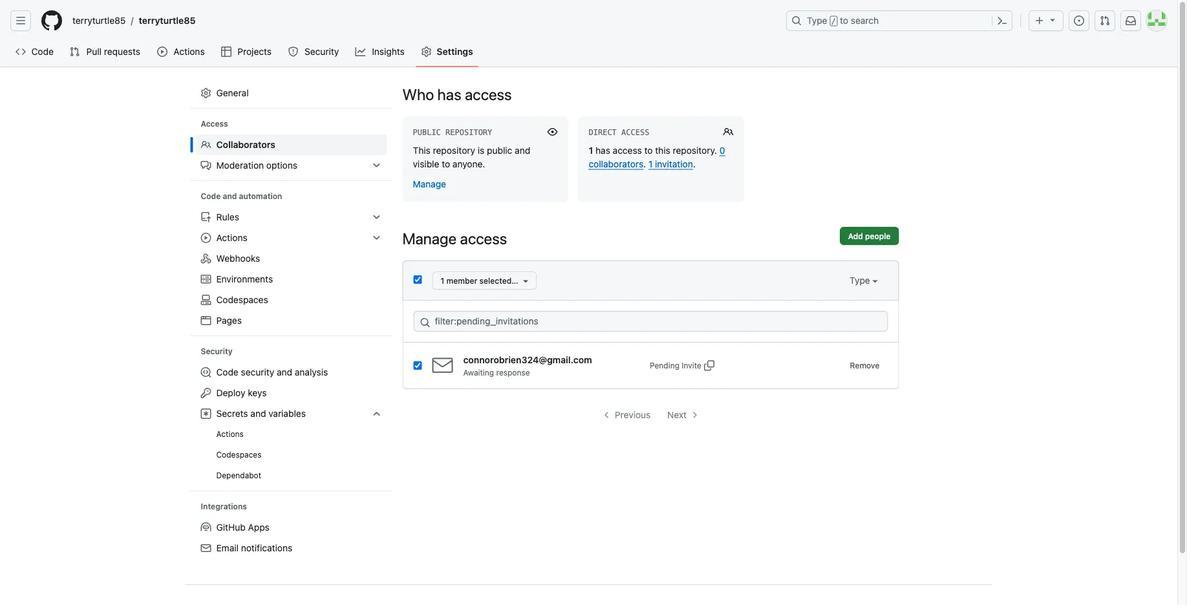Task type: locate. For each thing, give the bounding box(es) containing it.
0 vertical spatial has
[[438, 85, 462, 104]]

2 codespaces from the top
[[216, 451, 262, 460]]

has down direct
[[596, 145, 611, 156]]

0 horizontal spatial .
[[644, 159, 646, 169]]

code for code and automation
[[201, 192, 221, 201]]

1 horizontal spatial .
[[693, 159, 696, 169]]

1 down 1 has access to this repository.
[[649, 159, 653, 169]]

1 horizontal spatial public
[[487, 145, 513, 156]]

github apps link
[[196, 518, 387, 538]]

code right the code image on the top left of the page
[[31, 46, 54, 57]]

rules
[[216, 212, 239, 223]]

1 horizontal spatial git pull request image
[[1101, 16, 1111, 26]]

codescan image
[[201, 367, 211, 378]]

collaborators
[[216, 139, 275, 150]]

0 horizontal spatial has
[[438, 85, 462, 104]]

1
[[589, 145, 593, 156], [649, 159, 653, 169], [441, 276, 445, 285]]

security right shield icon at the left top of page
[[305, 46, 339, 57]]

access
[[465, 85, 512, 104], [622, 128, 650, 137], [613, 145, 642, 156], [460, 230, 507, 248]]

actions link left table image
[[152, 42, 211, 61]]

0 vertical spatial manage
[[413, 179, 446, 189]]

and inside dropdown button
[[251, 409, 266, 419]]

and down keys
[[251, 409, 266, 419]]

environments link
[[196, 269, 387, 290]]

to
[[841, 15, 849, 26], [645, 145, 653, 156], [442, 159, 450, 169]]

1 vertical spatial to
[[645, 145, 653, 156]]

hubot image
[[201, 523, 211, 533]]

public
[[413, 128, 441, 137], [487, 145, 513, 156]]

. down repository.
[[693, 159, 696, 169]]

0 vertical spatial git pull request image
[[1101, 16, 1111, 26]]

2 vertical spatial to
[[442, 159, 450, 169]]

shield image
[[288, 47, 299, 57]]

manage for manage access
[[403, 230, 457, 248]]

1 member selected…
[[441, 276, 521, 285]]

1 horizontal spatial 1
[[589, 145, 593, 156]]

terryturtle85 up pull
[[72, 15, 126, 26]]

git pull request image inside pull requests link
[[69, 47, 80, 57]]

has right the who
[[438, 85, 462, 104]]

to right the visible
[[442, 159, 450, 169]]

2 vertical spatial code
[[216, 367, 239, 378]]

security up codescan image
[[201, 347, 233, 356]]

1 codespaces link from the top
[[196, 290, 387, 311]]

browser image
[[201, 316, 211, 326]]

triangle down image
[[1048, 15, 1059, 25]]

1 vertical spatial actions
[[216, 233, 248, 243]]

1 vertical spatial manage
[[403, 230, 457, 248]]

manage for manage link
[[413, 179, 446, 189]]

0 vertical spatial type
[[807, 15, 828, 26]]

1 inside popup button
[[441, 276, 445, 285]]

code
[[31, 46, 54, 57], [201, 192, 221, 201], [216, 367, 239, 378]]

2 vertical spatial 1
[[441, 276, 445, 285]]

0 horizontal spatial type
[[807, 15, 828, 26]]

terryturtle85 link up pull
[[67, 10, 131, 31]]

codespaces
[[216, 295, 268, 305], [216, 451, 262, 460]]

dependabot
[[216, 471, 261, 480]]

add people button
[[840, 227, 900, 245]]

terryturtle85 up play icon
[[139, 15, 196, 26]]

2 terryturtle85 from the left
[[139, 15, 196, 26]]

manage down the visible
[[413, 179, 446, 189]]

code security and analysis
[[216, 367, 328, 378]]

terryturtle85 link
[[67, 10, 131, 31], [134, 10, 201, 31]]

manage up member
[[403, 230, 457, 248]]

1 horizontal spatial type
[[850, 275, 873, 286]]

codespaces link down webhooks link
[[196, 290, 387, 311]]

pull
[[86, 46, 102, 57]]

to inside this repository is public and visible to anyone.
[[442, 159, 450, 169]]

type left search
[[807, 15, 828, 26]]

code inside security 'list'
[[216, 367, 239, 378]]

list
[[67, 10, 779, 31]]

has for 1
[[596, 145, 611, 156]]

and right is
[[515, 145, 531, 156]]

1 horizontal spatial security
[[305, 46, 339, 57]]

options
[[267, 160, 298, 171]]

1 vertical spatial codespaces
[[216, 451, 262, 460]]

add people
[[849, 232, 891, 241]]

1 for 1 member selected…
[[441, 276, 445, 285]]

1 horizontal spatial /
[[832, 17, 837, 26]]

has
[[438, 85, 462, 104], [596, 145, 611, 156]]

actions link down variables
[[196, 424, 387, 445]]

code for code
[[31, 46, 54, 57]]

access up collaborators
[[613, 145, 642, 156]]

plus image
[[1035, 16, 1046, 26]]

deploy keys
[[216, 388, 267, 399]]

1 left member
[[441, 276, 445, 285]]

pull requests link
[[64, 42, 147, 61]]

0 vertical spatial codespaces link
[[196, 290, 387, 311]]

1 terryturtle85 link from the left
[[67, 10, 131, 31]]

1 member selected… button
[[433, 272, 537, 290]]

email notifications
[[216, 543, 293, 554]]

type inside popup button
[[850, 275, 873, 286]]

insights link
[[350, 42, 411, 61]]

repository up is
[[446, 128, 493, 137]]

1 vertical spatial code
[[201, 192, 221, 201]]

public up this
[[413, 128, 441, 137]]

previous
[[615, 410, 651, 421]]

actions link
[[152, 42, 211, 61], [196, 424, 387, 445]]

to left this
[[645, 145, 653, 156]]

codespaces inside secrets and variables list
[[216, 451, 262, 460]]

collaborators link
[[196, 135, 387, 155]]

actions
[[174, 46, 205, 57], [216, 233, 248, 243], [216, 430, 244, 439]]

actions right play icon
[[174, 46, 205, 57]]

public right is
[[487, 145, 513, 156]]

git pull request image right issue opened image
[[1101, 16, 1111, 26]]

0 horizontal spatial /
[[131, 15, 134, 26]]

code for code security and analysis
[[216, 367, 239, 378]]

invitation connorobrien324@gmail.com checkbox
[[414, 362, 422, 370]]

code up deploy
[[216, 367, 239, 378]]

anyone.
[[453, 159, 486, 169]]

1 vertical spatial security
[[201, 347, 233, 356]]

0 vertical spatial security
[[305, 46, 339, 57]]

None checkbox
[[414, 276, 422, 284]]

secrets
[[216, 409, 248, 419]]

codespaces up dependabot
[[216, 451, 262, 460]]

1 horizontal spatial terryturtle85
[[139, 15, 196, 26]]

0 vertical spatial public
[[413, 128, 441, 137]]

1 down direct
[[589, 145, 593, 156]]

0 vertical spatial 1
[[589, 145, 593, 156]]

type
[[807, 15, 828, 26], [850, 275, 873, 286]]

/ left search
[[832, 17, 837, 26]]

people image
[[201, 140, 211, 150]]

. down 1 has access to this repository.
[[644, 159, 646, 169]]

.
[[644, 159, 646, 169], [693, 159, 696, 169]]

0 horizontal spatial terryturtle85 link
[[67, 10, 131, 31]]

1 vertical spatial git pull request image
[[69, 47, 80, 57]]

graph image
[[356, 47, 366, 57]]

codespaces link
[[196, 290, 387, 311], [196, 445, 387, 466]]

secrets and variables button
[[196, 404, 387, 424]]

security
[[305, 46, 339, 57], [201, 347, 233, 356]]

repository
[[446, 128, 493, 137], [433, 145, 476, 156]]

access up 1 member selected… popup button at the top left of the page
[[460, 230, 507, 248]]

0 vertical spatial actions
[[174, 46, 205, 57]]

who
[[403, 85, 434, 104]]

type down add
[[850, 275, 873, 286]]

0 vertical spatial to
[[841, 15, 849, 26]]

integrations
[[201, 502, 247, 511]]

actions down "secrets"
[[216, 430, 244, 439]]

to left search
[[841, 15, 849, 26]]

actions inside secrets and variables list
[[216, 430, 244, 439]]

requests
[[104, 46, 140, 57]]

1 vertical spatial type
[[850, 275, 873, 286]]

2 horizontal spatial 1
[[649, 159, 653, 169]]

codespaces down environments
[[216, 295, 268, 305]]

1 vertical spatial has
[[596, 145, 611, 156]]

code up rules
[[201, 192, 221, 201]]

1 vertical spatial public
[[487, 145, 513, 156]]

gear image
[[201, 88, 211, 98]]

/ up requests
[[131, 15, 134, 26]]

1 horizontal spatial terryturtle85 link
[[134, 10, 201, 31]]

key image
[[201, 388, 211, 399]]

webhooks link
[[196, 248, 387, 269]]

0 horizontal spatial to
[[442, 159, 450, 169]]

git pull request image left pull
[[69, 47, 80, 57]]

0 vertical spatial code
[[31, 46, 54, 57]]

0 horizontal spatial git pull request image
[[69, 47, 80, 57]]

1 codespaces from the top
[[216, 295, 268, 305]]

repository inside this repository is public and visible to anyone.
[[433, 145, 476, 156]]

play image
[[157, 47, 168, 57]]

1 horizontal spatial has
[[596, 145, 611, 156]]

actions down rules
[[216, 233, 248, 243]]

/ inside terryturtle85 / terryturtle85
[[131, 15, 134, 26]]

0 horizontal spatial public
[[413, 128, 441, 137]]

repository down the public           repository at the left top of the page
[[433, 145, 476, 156]]

secrets and variables list
[[196, 424, 387, 487]]

1 vertical spatial repository
[[433, 145, 476, 156]]

chevron down image
[[372, 409, 382, 419]]

deploy keys link
[[196, 383, 387, 404]]

0 vertical spatial actions link
[[152, 42, 211, 61]]

0 vertical spatial repository
[[446, 128, 493, 137]]

next page element
[[661, 405, 707, 426]]

Find a collaborator… search field
[[414, 311, 889, 332]]

1 . from the left
[[644, 159, 646, 169]]

0 horizontal spatial 1
[[441, 276, 445, 285]]

1 vertical spatial codespaces link
[[196, 445, 387, 466]]

copy invite link image
[[705, 361, 715, 371]]

/ inside type / to search
[[832, 17, 837, 26]]

git pull request image
[[1101, 16, 1111, 26], [69, 47, 80, 57]]

2 vertical spatial actions
[[216, 430, 244, 439]]

insights
[[372, 46, 405, 57]]

repository for this
[[433, 145, 476, 156]]

and
[[515, 145, 531, 156], [223, 192, 237, 201], [277, 367, 292, 378], [251, 409, 266, 419]]

manage
[[413, 179, 446, 189], [403, 230, 457, 248]]

terryturtle85 link up play icon
[[134, 10, 201, 31]]

general
[[216, 88, 249, 98]]

0 horizontal spatial terryturtle85
[[72, 15, 126, 26]]

code and automation
[[201, 192, 282, 201]]

response
[[497, 368, 530, 377]]

rules button
[[196, 207, 387, 228]]

codespaces link down secrets and variables dropdown button
[[196, 445, 387, 466]]

0 vertical spatial codespaces
[[216, 295, 268, 305]]

. 1 invitation .
[[644, 159, 696, 169]]

variables
[[269, 409, 306, 419]]

previous page element
[[595, 405, 658, 426]]



Task type: vqa. For each thing, say whether or not it's contained in the screenshot.
Who
yes



Task type: describe. For each thing, give the bounding box(es) containing it.
who has access
[[403, 85, 512, 104]]

people
[[866, 232, 891, 241]]

webhook image
[[201, 254, 211, 264]]

add
[[849, 232, 864, 241]]

1 vertical spatial 1
[[649, 159, 653, 169]]

1 for 1 has access to this repository.
[[589, 145, 593, 156]]

issue opened image
[[1075, 16, 1085, 26]]

access up 1 has access to this repository.
[[622, 128, 650, 137]]

moderation options button
[[196, 155, 387, 176]]

public inside this repository is public and visible to anyone.
[[487, 145, 513, 156]]

codespaces inside code and automation list
[[216, 295, 268, 305]]

projects
[[238, 46, 272, 57]]

invite
[[682, 361, 702, 370]]

projects link
[[216, 42, 278, 61]]

2 horizontal spatial to
[[841, 15, 849, 26]]

actions inside actions dropdown button
[[216, 233, 248, 243]]

access
[[201, 119, 228, 128]]

access list
[[196, 135, 387, 176]]

github apps
[[216, 522, 270, 533]]

awaiting
[[464, 368, 494, 377]]

direct
[[589, 128, 617, 137]]

mail image
[[201, 543, 211, 554]]

keys
[[248, 388, 267, 399]]

this repository is public and visible to anyone.
[[413, 145, 531, 169]]

1 horizontal spatial to
[[645, 145, 653, 156]]

pages
[[216, 315, 242, 326]]

remove
[[851, 361, 880, 370]]

repository for public
[[446, 128, 493, 137]]

general link
[[196, 83, 387, 104]]

environments
[[216, 274, 273, 285]]

server image
[[201, 274, 211, 285]]

code and automation list
[[196, 207, 387, 331]]

github
[[216, 522, 246, 533]]

integrations list
[[196, 518, 387, 559]]

has for who
[[438, 85, 462, 104]]

analysis
[[295, 367, 328, 378]]

list containing terryturtle85 / terryturtle85
[[67, 10, 779, 31]]

security link
[[283, 42, 345, 61]]

people image
[[724, 127, 734, 137]]

repository.
[[673, 145, 718, 156]]

notifications
[[241, 543, 293, 554]]

deploy
[[216, 388, 246, 399]]

collaborators
[[589, 159, 644, 169]]

and inside this repository is public and visible to anyone.
[[515, 145, 531, 156]]

type for type
[[850, 275, 873, 286]]

type button
[[850, 274, 878, 288]]

manage link
[[413, 179, 446, 189]]

0 collaborators
[[589, 145, 726, 169]]

webhooks
[[216, 253, 260, 264]]

table image
[[221, 47, 232, 57]]

2 terryturtle85 link from the left
[[134, 10, 201, 31]]

connorobrien324@gmail.com
[[464, 355, 592, 365]]

key asterisk image
[[201, 409, 211, 419]]

email
[[216, 543, 239, 554]]

1 has access to this repository.
[[589, 145, 720, 156]]

secrets and variables
[[216, 409, 306, 419]]

code link
[[10, 42, 59, 61]]

code security and analysis link
[[196, 362, 387, 383]]

1 vertical spatial actions link
[[196, 424, 387, 445]]

notifications image
[[1126, 16, 1137, 26]]

homepage image
[[41, 10, 62, 31]]

command palette image
[[998, 16, 1008, 26]]

gear image
[[421, 47, 432, 57]]

and up the deploy keys "link"
[[277, 367, 292, 378]]

0
[[720, 145, 726, 156]]

remove button
[[842, 357, 889, 375]]

dependabot link
[[196, 466, 387, 487]]

visible
[[413, 159, 440, 169]]

terryturtle85 / terryturtle85
[[72, 15, 196, 26]]

security list
[[196, 362, 387, 487]]

/ for terryturtle85
[[131, 15, 134, 26]]

next
[[668, 410, 687, 421]]

manage access
[[403, 230, 507, 248]]

2 codespaces link from the top
[[196, 445, 387, 466]]

1 invitation link
[[649, 159, 693, 169]]

code image
[[16, 47, 26, 57]]

is
[[478, 145, 485, 156]]

automation
[[239, 192, 282, 201]]

apps
[[248, 522, 270, 533]]

settings
[[437, 46, 473, 57]]

and up rules
[[223, 192, 237, 201]]

search
[[851, 15, 879, 26]]

actions button
[[196, 228, 387, 248]]

0 collaborators link
[[589, 145, 726, 169]]

access up the public           repository at the left top of the page
[[465, 85, 512, 104]]

codespaces image
[[201, 295, 211, 305]]

invitation
[[655, 159, 693, 169]]

search image
[[420, 318, 431, 328]]

type for type / to search
[[807, 15, 828, 26]]

member
[[447, 276, 478, 285]]

selected…
[[480, 276, 519, 285]]

security
[[241, 367, 274, 378]]

moderation
[[216, 160, 264, 171]]

pending invite
[[650, 361, 702, 370]]

1 terryturtle85 from the left
[[72, 15, 126, 26]]

settings link
[[416, 42, 479, 61]]

public           repository
[[413, 128, 493, 137]]

0 horizontal spatial security
[[201, 347, 233, 356]]

connorobrien324@gmail.com awaiting response
[[464, 355, 592, 377]]

pages link
[[196, 311, 387, 331]]

email notifications link
[[196, 538, 387, 559]]

/ for type
[[832, 17, 837, 26]]

direct access
[[589, 128, 650, 137]]

eye image
[[548, 127, 558, 137]]

pull requests
[[86, 46, 140, 57]]

moderation options
[[216, 160, 298, 171]]

this
[[413, 145, 431, 156]]

type / to search
[[807, 15, 879, 26]]

pending
[[650, 361, 680, 370]]

this
[[656, 145, 671, 156]]

2 . from the left
[[693, 159, 696, 169]]



